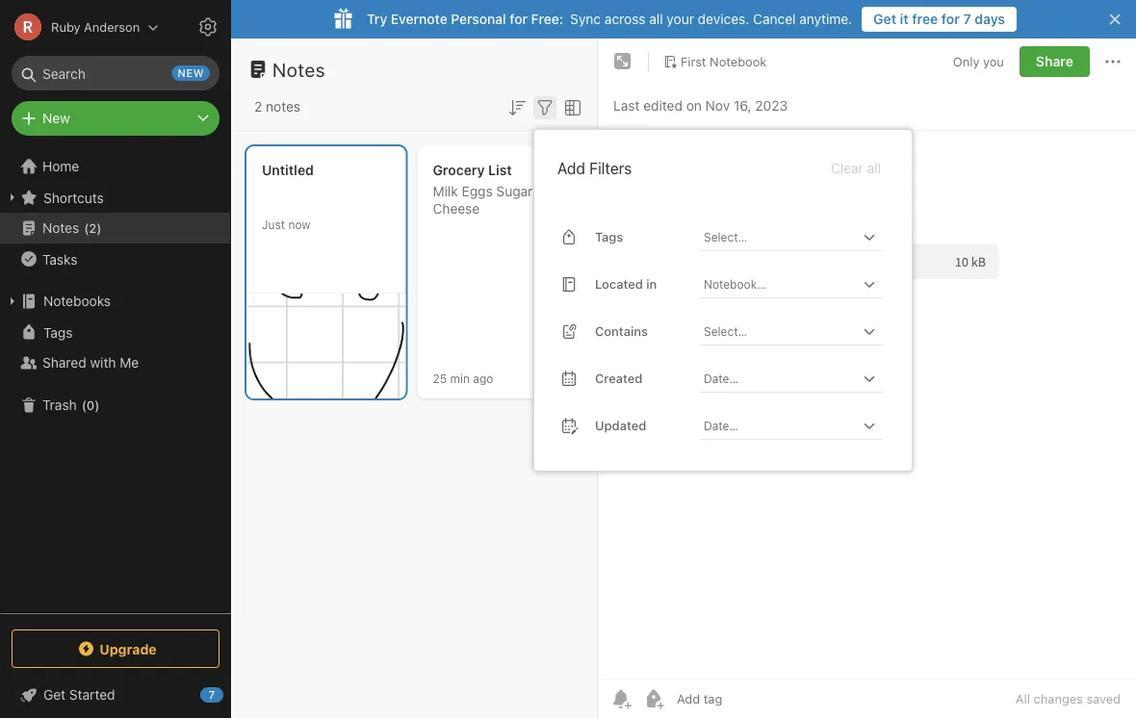 Task type: locate. For each thing, give the bounding box(es) containing it.
1 horizontal spatial for
[[942, 11, 960, 27]]

2 down shortcuts
[[89, 221, 97, 235]]

home link
[[0, 151, 231, 182]]

1 vertical spatial (
[[82, 398, 87, 412]]

1 vertical spatial date…
[[704, 419, 739, 432]]

1 vertical spatial notes
[[42, 220, 79, 236]]

1 vertical spatial )
[[95, 398, 99, 412]]

all right the clear
[[867, 160, 881, 176]]

Sort options field
[[506, 94, 529, 119]]

2 inside note list element
[[254, 99, 262, 115]]

2023
[[755, 98, 788, 114]]

date… down contains "field"
[[704, 371, 739, 385]]

( down shortcuts
[[84, 221, 89, 235]]

note window element
[[598, 39, 1136, 718]]

0 vertical spatial date…
[[704, 371, 739, 385]]

View options field
[[557, 94, 584, 119]]

date… inside field
[[704, 371, 739, 385]]

1 horizontal spatial 7
[[963, 11, 971, 27]]

just now
[[262, 218, 311, 231]]

notes inside note list element
[[273, 58, 326, 80]]

0 vertical spatial get
[[874, 11, 897, 27]]

1 vertical spatial 2
[[89, 221, 97, 235]]

7 left click to collapse icon
[[209, 689, 215, 701]]

7
[[963, 11, 971, 27], [209, 689, 215, 701]]

2 date… from the top
[[704, 419, 739, 432]]

milk
[[433, 183, 458, 199]]

date… down date… field
[[704, 419, 739, 432]]

1 vertical spatial tags
[[43, 324, 73, 340]]

Account field
[[0, 8, 159, 46]]

 input text field
[[702, 223, 858, 250], [702, 270, 858, 297], [702, 318, 858, 345]]

 input text field inside located in field
[[702, 270, 858, 297]]

2  input text field from the top
[[702, 270, 858, 297]]

tree containing home
[[0, 151, 231, 612]]

 input text field up located in field
[[702, 223, 858, 250]]

get left started
[[43, 687, 66, 703]]

1 vertical spatial  input text field
[[702, 270, 858, 297]]

 input text field for contains
[[702, 318, 858, 345]]

new
[[42, 110, 70, 126]]

first notebook button
[[657, 48, 774, 75]]

1 horizontal spatial tags
[[595, 230, 623, 244]]

sugar
[[496, 183, 533, 199]]

7 left days
[[963, 11, 971, 27]]

add filters image
[[533, 96, 557, 119]]

untitled
[[262, 162, 314, 178]]

date… inside  date picker field
[[704, 419, 739, 432]]

( inside trash ( 0 )
[[82, 398, 87, 412]]

) inside notes ( 2 )
[[97, 221, 102, 235]]

2 notes
[[254, 99, 301, 115]]

tags
[[595, 230, 623, 244], [43, 324, 73, 340]]

More actions field
[[1102, 46, 1125, 77]]

(
[[84, 221, 89, 235], [82, 398, 87, 412]]

1 vertical spatial get
[[43, 687, 66, 703]]

) down shortcuts button on the top left of the page
[[97, 221, 102, 235]]

0 vertical spatial (
[[84, 221, 89, 235]]

get inside help and learning task checklist field
[[43, 687, 66, 703]]

now
[[288, 218, 311, 231]]

) for trash
[[95, 398, 99, 412]]

( for notes
[[84, 221, 89, 235]]

get
[[874, 11, 897, 27], [43, 687, 66, 703]]

list
[[488, 162, 512, 178]]

min
[[450, 372, 470, 385]]

for for 7
[[942, 11, 960, 27]]

0 horizontal spatial notes
[[42, 220, 79, 236]]

0 horizontal spatial for
[[510, 11, 528, 27]]

0 vertical spatial 7
[[963, 11, 971, 27]]

all
[[649, 11, 663, 27], [867, 160, 881, 176]]

0 vertical spatial )
[[97, 221, 102, 235]]

1 horizontal spatial notes
[[273, 58, 326, 80]]

first
[[681, 54, 706, 68]]

located
[[595, 277, 643, 291]]

notes up notes
[[273, 58, 326, 80]]

free
[[912, 11, 938, 27]]

 input text field inside contains "field"
[[702, 318, 858, 345]]

date…
[[704, 371, 739, 385], [704, 419, 739, 432]]

2 left notes
[[254, 99, 262, 115]]

tags up shared
[[43, 324, 73, 340]]

)
[[97, 221, 102, 235], [95, 398, 99, 412]]

get it free for 7 days button
[[862, 7, 1017, 32]]

tags up located
[[595, 230, 623, 244]]

2 vertical spatial  input text field
[[702, 318, 858, 345]]

0 vertical spatial tags
[[595, 230, 623, 244]]

 input text field down tags field
[[702, 270, 858, 297]]

get for get started
[[43, 687, 66, 703]]

1 date… from the top
[[704, 371, 739, 385]]

2
[[254, 99, 262, 115], [89, 221, 97, 235]]

anytime.
[[799, 11, 852, 27]]

shared with me link
[[0, 348, 230, 378]]

notes
[[273, 58, 326, 80], [42, 220, 79, 236]]

0 horizontal spatial tags
[[43, 324, 73, 340]]

1 vertical spatial all
[[867, 160, 881, 176]]

0 vertical spatial notes
[[273, 58, 326, 80]]

nov
[[705, 98, 730, 114]]

new search field
[[25, 56, 210, 91]]

1 horizontal spatial 2
[[254, 99, 262, 115]]

1 horizontal spatial all
[[867, 160, 881, 176]]

all inside "button"
[[867, 160, 881, 176]]

created
[[595, 371, 643, 386]]

0 horizontal spatial 7
[[209, 689, 215, 701]]

located in
[[595, 277, 657, 291]]

tags button
[[0, 317, 230, 348]]

get inside get it free for 7 days button
[[874, 11, 897, 27]]

notes inside tree
[[42, 220, 79, 236]]

new
[[178, 67, 204, 79]]

0 vertical spatial  input text field
[[702, 223, 858, 250]]

for
[[510, 11, 528, 27], [942, 11, 960, 27]]

2 for from the left
[[942, 11, 960, 27]]

1 for from the left
[[510, 11, 528, 27]]

tree
[[0, 151, 231, 612]]

anderson
[[84, 20, 140, 34]]

( for trash
[[82, 398, 87, 412]]

1 vertical spatial 7
[[209, 689, 215, 701]]

0 horizontal spatial get
[[43, 687, 66, 703]]

 Date picker field
[[700, 365, 900, 393]]

all
[[1016, 692, 1030, 706]]

) inside trash ( 0 )
[[95, 398, 99, 412]]

0 horizontal spatial all
[[649, 11, 663, 27]]

filters
[[590, 159, 632, 177]]

16,
[[734, 98, 752, 114]]

get started
[[43, 687, 115, 703]]

) right trash
[[95, 398, 99, 412]]

cheese
[[433, 201, 480, 217]]

all left your
[[649, 11, 663, 27]]

0 vertical spatial 2
[[254, 99, 262, 115]]

edited
[[643, 98, 683, 114]]

( inside notes ( 2 )
[[84, 221, 89, 235]]

for inside button
[[942, 11, 960, 27]]

in
[[646, 277, 657, 291]]

eggs
[[462, 183, 493, 199]]

cancel
[[753, 11, 796, 27]]

days
[[975, 11, 1005, 27]]

only you
[[953, 54, 1004, 69]]

get left it
[[874, 11, 897, 27]]

last
[[613, 98, 640, 114]]

 input text field down located in field
[[702, 318, 858, 345]]

personal
[[451, 11, 506, 27]]

3  input text field from the top
[[702, 318, 858, 345]]

Contains field
[[700, 318, 883, 345]]

notes up tasks
[[42, 220, 79, 236]]

expand note image
[[611, 50, 635, 73]]

 Date picker field
[[700, 412, 900, 440]]

clear all button
[[829, 157, 883, 180]]

devices.
[[698, 11, 749, 27]]

0 horizontal spatial 2
[[89, 221, 97, 235]]

 input text field for located in
[[702, 270, 858, 297]]

1 horizontal spatial get
[[874, 11, 897, 27]]

for right free
[[942, 11, 960, 27]]

1  input text field from the top
[[702, 223, 858, 250]]

contains
[[595, 324, 648, 338]]

for left free:
[[510, 11, 528, 27]]

 input text field inside tags field
[[702, 223, 858, 250]]

( right trash
[[82, 398, 87, 412]]



Task type: describe. For each thing, give the bounding box(es) containing it.
new button
[[12, 101, 220, 136]]

expand notebooks image
[[5, 294, 20, 309]]

settings image
[[196, 15, 220, 39]]

grocery
[[433, 162, 485, 178]]

upgrade button
[[12, 630, 220, 668]]

note list element
[[231, 39, 598, 718]]

thumbnail image
[[247, 294, 406, 399]]

all changes saved
[[1016, 692, 1121, 706]]

add filters
[[558, 159, 632, 177]]

notebook
[[710, 54, 767, 68]]

saved
[[1087, 692, 1121, 706]]

ago
[[473, 372, 493, 385]]

get it free for 7 days
[[874, 11, 1005, 27]]

7 inside help and learning task checklist field
[[209, 689, 215, 701]]

date… for created
[[704, 371, 739, 385]]

notes for notes
[[273, 58, 326, 80]]

Tags field
[[700, 223, 883, 251]]

sync
[[570, 11, 601, 27]]

 input text field for tags
[[702, 223, 858, 250]]

free:
[[531, 11, 563, 27]]

on
[[686, 98, 702, 114]]

7 inside button
[[963, 11, 971, 27]]

first notebook
[[681, 54, 767, 68]]

get for get it free for 7 days
[[874, 11, 897, 27]]

tasks button
[[0, 244, 230, 274]]

your
[[667, 11, 694, 27]]

try evernote personal for free: sync across all your devices. cancel anytime.
[[367, 11, 852, 27]]

shared
[[42, 355, 86, 371]]

Add tag field
[[675, 691, 819, 707]]

upgrade
[[99, 641, 157, 657]]

last edited on nov 16, 2023
[[613, 98, 788, 114]]

Located in field
[[700, 270, 883, 298]]

share
[[1036, 53, 1074, 69]]

0 vertical spatial all
[[649, 11, 663, 27]]

for for free:
[[510, 11, 528, 27]]

ruby
[[51, 20, 80, 34]]

2 inside notes ( 2 )
[[89, 221, 97, 235]]

shortcuts
[[43, 189, 104, 205]]

share button
[[1020, 46, 1090, 77]]

shortcuts button
[[0, 182, 230, 213]]

shared with me
[[42, 355, 139, 371]]

evernote
[[391, 11, 448, 27]]

Add filters field
[[533, 94, 557, 119]]

me
[[120, 355, 139, 371]]

notes ( 2 )
[[42, 220, 102, 236]]

notebooks
[[43, 293, 111, 309]]

only
[[953, 54, 980, 69]]

changes
[[1034, 692, 1083, 706]]

click to collapse image
[[224, 683, 238, 706]]

just
[[262, 218, 285, 231]]

with
[[90, 355, 116, 371]]

updated
[[595, 418, 646, 433]]

add
[[558, 159, 585, 177]]

25
[[433, 372, 447, 385]]

clear
[[831, 160, 864, 176]]

home
[[42, 158, 79, 174]]

notes for notes ( 2 )
[[42, 220, 79, 236]]

tags inside button
[[43, 324, 73, 340]]

you
[[983, 54, 1004, 69]]

try
[[367, 11, 387, 27]]

it
[[900, 11, 909, 27]]

Search text field
[[25, 56, 206, 91]]

Note Editor text field
[[598, 131, 1136, 679]]

date… for updated
[[704, 419, 739, 432]]

grocery list milk eggs sugar cheese
[[433, 162, 533, 217]]

) for notes
[[97, 221, 102, 235]]

clear all
[[831, 160, 881, 176]]

more actions image
[[1102, 50, 1125, 73]]

trash ( 0 )
[[42, 397, 99, 413]]

across
[[605, 11, 646, 27]]

started
[[69, 687, 115, 703]]

ruby anderson
[[51, 20, 140, 34]]

notes
[[266, 99, 301, 115]]

25 min ago
[[433, 372, 493, 385]]

trash
[[42, 397, 77, 413]]

add tag image
[[642, 688, 665, 711]]

Help and Learning task checklist field
[[0, 680, 231, 711]]

tasks
[[42, 251, 77, 267]]

notebooks link
[[0, 286, 230, 317]]

0
[[87, 398, 95, 412]]

add a reminder image
[[610, 688, 633, 711]]



Task type: vqa. For each thing, say whether or not it's contained in the screenshot.
untitled
yes



